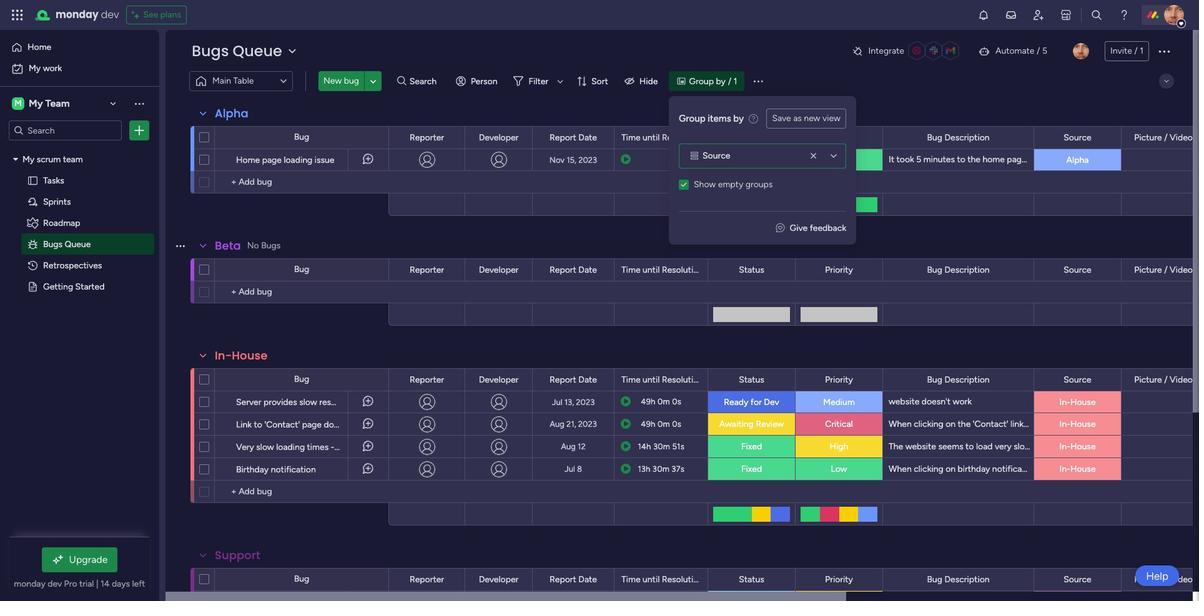 Task type: describe. For each thing, give the bounding box(es) containing it.
house right simply in the right bottom of the page
[[1071, 419, 1096, 430]]

3 time until resolution field from the top
[[619, 373, 704, 387]]

alpha inside field
[[215, 106, 249, 121]]

report date for 4th report date "field" from the bottom of the page
[[550, 132, 597, 143]]

0 horizontal spatial james peterson image
[[1073, 43, 1090, 59]]

monday dev
[[56, 7, 119, 22]]

2 reporter field from the top
[[407, 263, 447, 277]]

0 horizontal spatial slow
[[256, 442, 274, 453]]

arrow down image
[[553, 74, 568, 89]]

source for 1st source field from the top
[[1064, 132, 1092, 143]]

public board image for getting started
[[27, 281, 39, 292]]

getting
[[43, 281, 73, 292]]

workspace options image
[[133, 97, 146, 110]]

nov
[[550, 155, 565, 165]]

am
[[1031, 419, 1043, 430]]

o for first 'picture / video o' field from the bottom of the page
[[1196, 575, 1200, 585]]

3 picture from the top
[[1135, 375, 1163, 385]]

2 0s from the top
[[672, 420, 682, 429]]

started
[[75, 281, 105, 292]]

see
[[143, 9, 158, 20]]

see plans
[[143, 9, 181, 20]]

there
[[1042, 464, 1063, 475]]

4 until from the top
[[643, 575, 660, 585]]

1 49h 0m 0s from the top
[[641, 397, 682, 407]]

21,
[[567, 420, 577, 429]]

took
[[897, 154, 915, 165]]

aug 21, 2023
[[550, 420, 597, 429]]

0 horizontal spatial times
[[307, 442, 329, 453]]

page.
[[1165, 419, 1187, 430]]

integrate
[[869, 46, 905, 56]]

2023 for aug 21, 2023
[[578, 420, 597, 429]]

2 review from the top
[[756, 419, 784, 430]]

notifications image
[[978, 9, 990, 21]]

1 reporter field from the top
[[407, 131, 447, 145]]

0 horizontal spatial bugs queue
[[43, 239, 91, 249]]

my team
[[29, 97, 70, 109]]

2 picture from the top
[[1135, 265, 1163, 275]]

2023 for jul 13, 2023
[[576, 398, 595, 407]]

left
[[132, 579, 145, 590]]

aug for aug 12
[[561, 442, 576, 452]]

server
[[236, 397, 261, 408]]

3 until from the top
[[643, 375, 660, 385]]

empty
[[718, 179, 744, 190]]

4 picture / video o field from the top
[[1132, 573, 1200, 587]]

3 description from the top
[[945, 375, 990, 385]]

4 reporter field from the top
[[407, 573, 447, 587]]

2 until from the top
[[643, 265, 660, 275]]

house up no
[[1071, 442, 1096, 452]]

when clicking on birthday notification, there is no birthday post
[[889, 464, 1137, 475]]

v2 search image
[[397, 74, 407, 88]]

3 developer field from the top
[[476, 373, 522, 387]]

2 time until resolution field from the top
[[619, 263, 704, 277]]

show
[[694, 179, 716, 190]]

1 + add bug text field from the top
[[221, 175, 383, 190]]

1 horizontal spatial bugs queue
[[192, 41, 282, 61]]

0 horizontal spatial 'contact'
[[265, 420, 300, 431]]

2 49h from the top
[[641, 420, 656, 429]]

resolution for 1st time until resolution field from the top of the page
[[662, 132, 704, 143]]

it took 5 minutes to the home page to load
[[889, 154, 1056, 165]]

4 status field from the top
[[736, 573, 768, 587]]

days
[[112, 579, 130, 590]]

new
[[324, 76, 342, 86]]

home
[[983, 154, 1005, 165]]

aug 12
[[561, 442, 586, 452]]

1 horizontal spatial page
[[302, 420, 322, 431]]

bugs queue button
[[189, 41, 302, 61]]

home for home
[[27, 42, 51, 52]]

caret down image
[[13, 155, 18, 163]]

video for third 'picture / video o' field
[[1170, 375, 1193, 385]]

directed
[[1084, 419, 1116, 430]]

upgrade button
[[42, 548, 118, 573]]

51s
[[673, 442, 685, 451]]

save as new view
[[773, 113, 841, 124]]

5 for took
[[917, 154, 922, 165]]

1 bug description field from the top
[[924, 131, 993, 145]]

1 low from the top
[[831, 155, 848, 165]]

4 time until resolution field from the top
[[619, 573, 704, 587]]

developer for third developer field from the bottom
[[479, 265, 519, 275]]

no
[[1073, 464, 1083, 475]]

house right there
[[1071, 464, 1096, 475]]

4 description from the top
[[945, 575, 990, 585]]

14
[[101, 579, 110, 590]]

integrate button
[[848, 38, 968, 64]]

ready
[[724, 397, 749, 408]]

link to 'contact' page doesn't work
[[236, 420, 374, 431]]

scrum
[[37, 154, 61, 164]]

video for fourth 'picture / video o' field from the bottom of the page
[[1170, 132, 1193, 143]]

my for my scrum team
[[22, 154, 35, 164]]

medium
[[824, 397, 855, 408]]

1 status field from the top
[[736, 131, 768, 145]]

tasks
[[43, 175, 64, 186]]

start conversation image
[[348, 591, 389, 602]]

report for 4th report date "field" from the top
[[550, 575, 577, 585]]

plans
[[160, 9, 181, 20]]

1 until from the top
[[643, 132, 660, 143]]

3 reporter field from the top
[[407, 373, 447, 387]]

critical
[[826, 419, 853, 430]]

main
[[1144, 419, 1163, 430]]

2 awaiting from the top
[[720, 419, 754, 430]]

for
[[751, 397, 762, 408]]

2 bug description from the top
[[928, 265, 990, 275]]

2 status from the top
[[739, 265, 765, 275]]

jul 13, 2023
[[552, 398, 595, 407]]

on for the
[[946, 419, 956, 430]]

monday for monday dev pro trial | 14 days left
[[14, 579, 45, 590]]

birthday
[[236, 465, 269, 475]]

1 time from the top
[[622, 132, 641, 143]]

Support field
[[212, 548, 264, 564]]

nov 15, 2023
[[550, 155, 597, 165]]

source for 3rd source field from the bottom
[[1064, 265, 1092, 275]]

a
[[405, 442, 409, 453]]

beta
[[215, 238, 241, 254]]

dev
[[764, 397, 780, 408]]

3 picture / video o field from the top
[[1132, 373, 1200, 387]]

2 source field from the top
[[1061, 263, 1095, 277]]

new bug button
[[319, 71, 364, 91]]

2 bug description field from the top
[[924, 263, 993, 277]]

4 time from the top
[[622, 575, 641, 585]]

help
[[1147, 570, 1169, 583]]

2 49h 0m 0s from the top
[[641, 420, 682, 429]]

house up re-
[[1071, 397, 1096, 408]]

new bug
[[324, 76, 359, 86]]

1 horizontal spatial alpha
[[1067, 155, 1089, 165]]

3 status field from the top
[[736, 373, 768, 387]]

3 report date field from the top
[[547, 373, 600, 387]]

give
[[790, 223, 808, 234]]

trial
[[79, 579, 94, 590]]

options image
[[1157, 44, 1172, 59]]

post
[[1120, 464, 1137, 475]]

1 developer field from the top
[[476, 131, 522, 145]]

date for 4th report date "field" from the top
[[579, 575, 597, 585]]

1 awaiting review from the top
[[720, 155, 784, 165]]

date for 4th report date "field" from the bottom of the page
[[579, 132, 597, 143]]

2 priority field from the top
[[822, 263, 857, 277]]

in-house right "am"
[[1060, 419, 1096, 430]]

1 picture / video o field from the top
[[1132, 131, 1200, 145]]

bug inside button
[[344, 76, 359, 86]]

1 vertical spatial by
[[734, 113, 744, 124]]

very
[[236, 442, 254, 453]]

link
[[236, 420, 252, 431]]

5 for /
[[1043, 46, 1048, 56]]

1 review from the top
[[756, 155, 784, 165]]

upgrade
[[69, 554, 108, 566]]

2 picture / video o field from the top
[[1132, 263, 1200, 277]]

minutes
[[924, 154, 955, 165]]

1 49h from the top
[[641, 397, 656, 407]]

invite / 1 button
[[1105, 41, 1150, 61]]

|
[[96, 579, 98, 590]]

0 vertical spatial slow
[[299, 397, 317, 408]]

main
[[212, 76, 231, 86]]

3 status from the top
[[739, 375, 765, 385]]

o for third 'picture / video o' field
[[1196, 375, 1200, 385]]

roadmap
[[43, 217, 80, 228]]

home for home page loading issue
[[236, 155, 260, 166]]

clicking for the
[[914, 419, 944, 430]]

4 picture from the top
[[1135, 575, 1163, 585]]

3 priority field from the top
[[822, 373, 857, 387]]

0 horizontal spatial doesn't
[[324, 420, 353, 431]]

2 + add bug text field from the top
[[221, 485, 383, 500]]

give feedback
[[790, 223, 847, 234]]

4 bug description from the top
[[928, 575, 990, 585]]

view
[[823, 113, 841, 124]]

30m for 14h
[[654, 442, 670, 451]]

developer for 1st developer field from the top of the page
[[479, 132, 519, 143]]

14h 30m 51s
[[638, 442, 685, 451]]

sort button
[[572, 71, 616, 91]]

group by / 1
[[689, 76, 738, 87]]

1 horizontal spatial queue
[[233, 41, 282, 61]]

load
[[1040, 154, 1056, 165]]

2 developer field from the top
[[476, 263, 522, 277]]

help image
[[1118, 9, 1131, 21]]

2 birthday from the left
[[1085, 464, 1118, 475]]

0 vertical spatial times
[[357, 397, 379, 408]]

retrospectives
[[43, 260, 102, 271]]

sort
[[592, 76, 608, 87]]

filter button
[[509, 71, 568, 91]]

notification,
[[993, 464, 1040, 475]]

my work option
[[7, 59, 152, 79]]

1 vertical spatial bug
[[412, 442, 427, 453]]

monday for monday dev
[[56, 7, 98, 22]]

invite
[[1111, 46, 1133, 56]]

0 horizontal spatial 1
[[734, 76, 738, 87]]

1 source field from the top
[[1061, 131, 1095, 145]]

o for second 'picture / video o' field
[[1196, 265, 1200, 275]]

2 horizontal spatial page
[[1007, 154, 1027, 165]]

team
[[63, 154, 83, 164]]

sprints
[[43, 196, 71, 207]]

public board image for tasks
[[27, 174, 39, 186]]

3 picture / video o from the top
[[1135, 375, 1200, 385]]

save
[[773, 113, 792, 124]]

in- inside "field"
[[215, 348, 232, 364]]

v2 question mark circle o image
[[749, 112, 759, 126]]

report for 4th report date "field" from the bottom of the page
[[550, 132, 577, 143]]

report for third report date "field" from the bottom of the page
[[550, 265, 577, 275]]

search everything image
[[1091, 9, 1103, 21]]

1 priority from the top
[[825, 132, 853, 143]]

menu image
[[753, 75, 765, 87]]

website
[[889, 397, 920, 407]]

1 vertical spatial work
[[953, 397, 972, 407]]

resolution for 2nd time until resolution field
[[662, 265, 704, 275]]

new
[[804, 113, 821, 124]]

m
[[14, 98, 22, 109]]

my scrum team
[[22, 154, 83, 164]]

4 source field from the top
[[1061, 573, 1095, 587]]

0 vertical spatial bugs
[[192, 41, 229, 61]]

1 picture from the top
[[1135, 132, 1163, 143]]

report date for second report date "field" from the bottom of the page
[[550, 375, 597, 385]]

video for second 'picture / video o' field
[[1170, 265, 1193, 275]]

3 bug description from the top
[[928, 375, 990, 385]]



Task type: locate. For each thing, give the bounding box(es) containing it.
2 public board image from the top
[[27, 281, 39, 292]]

in-house up server
[[215, 348, 268, 364]]

date for second report date "field" from the bottom of the page
[[579, 375, 597, 385]]

Beta field
[[212, 238, 244, 254]]

my up workspace selection element at the top left of the page
[[29, 63, 41, 74]]

option
[[0, 148, 159, 150]]

save as new view button
[[767, 109, 847, 129]]

1 horizontal spatial bug
[[412, 442, 427, 453]]

2 time from the top
[[622, 265, 641, 275]]

times left -
[[307, 442, 329, 453]]

1 horizontal spatial doesn't
[[922, 397, 951, 407]]

Search field
[[407, 72, 444, 90]]

12
[[578, 442, 586, 452]]

source for 1st source field from the bottom
[[1064, 575, 1092, 585]]

3 bug description field from the top
[[924, 373, 993, 387]]

3 time from the top
[[622, 375, 641, 385]]

monday dev pro trial | 14 days left
[[14, 579, 145, 590]]

+ Add bug text field
[[221, 285, 383, 300]]

2 reporter from the top
[[410, 265, 444, 275]]

0 horizontal spatial queue
[[65, 239, 91, 249]]

1 vertical spatial monday
[[14, 579, 45, 590]]

update feed image
[[1005, 9, 1018, 21]]

1 vertical spatial 0m
[[658, 420, 670, 429]]

to
[[957, 154, 966, 165], [1029, 154, 1038, 165], [1119, 419, 1127, 430], [254, 420, 262, 431]]

team
[[45, 97, 70, 109]]

my for my team
[[29, 97, 43, 109]]

1 vertical spatial review
[[756, 419, 784, 430]]

2 video from the top
[[1170, 265, 1193, 275]]

0 vertical spatial bug
[[344, 76, 359, 86]]

0 vertical spatial alpha
[[215, 106, 249, 121]]

my right workspace icon at the left of page
[[29, 97, 43, 109]]

when for when clicking on the 'contact' link i am simply re-directed to the main page.
[[889, 419, 912, 430]]

to left load
[[1029, 154, 1038, 165]]

bugs up the main
[[192, 41, 229, 61]]

0 vertical spatial on
[[946, 419, 956, 430]]

getting started
[[43, 281, 105, 292]]

1 date from the top
[[579, 132, 597, 143]]

In-House field
[[212, 348, 271, 364]]

0 vertical spatial jul
[[552, 398, 563, 407]]

1 horizontal spatial 5
[[1043, 46, 1048, 56]]

reporter
[[410, 132, 444, 143], [410, 265, 444, 275], [410, 375, 444, 385], [410, 575, 444, 585]]

loading left the "issue"
[[284, 155, 313, 166]]

my inside workspace selection element
[[29, 97, 43, 109]]

0 vertical spatial queue
[[233, 41, 282, 61]]

work up sure
[[355, 420, 374, 431]]

provides
[[264, 397, 297, 408]]

sure
[[354, 442, 371, 453]]

0 horizontal spatial dev
[[48, 579, 62, 590]]

source for 3rd source field from the top of the page
[[1064, 375, 1092, 385]]

0 vertical spatial monday
[[56, 7, 98, 22]]

1 horizontal spatial 'contact'
[[973, 419, 1009, 430]]

1 clicking from the top
[[914, 419, 944, 430]]

1 vertical spatial dev
[[48, 579, 62, 590]]

my inside option
[[29, 63, 41, 74]]

picture
[[1135, 132, 1163, 143], [1135, 265, 1163, 275], [1135, 375, 1163, 385], [1135, 575, 1163, 585]]

very slow loading times - not sure if this is a bug
[[236, 442, 427, 453]]

0 vertical spatial 30m
[[654, 442, 670, 451]]

home down 'alpha' field at the top
[[236, 155, 260, 166]]

hide
[[640, 76, 658, 87]]

aug left 12
[[561, 442, 576, 452]]

slow up "link to 'contact' page doesn't work"
[[299, 397, 317, 408]]

queue up retrospectives
[[65, 239, 91, 249]]

jul left 13,
[[552, 398, 563, 407]]

awaiting review up groups
[[720, 155, 784, 165]]

birthday notification
[[236, 465, 316, 475]]

home option
[[7, 37, 152, 57]]

4 status from the top
[[739, 575, 765, 585]]

when
[[889, 419, 912, 430], [889, 464, 912, 475]]

invite members image
[[1033, 9, 1045, 21]]

page left the "issue"
[[262, 155, 282, 166]]

Picture / Video o field
[[1132, 131, 1200, 145], [1132, 263, 1200, 277], [1132, 373, 1200, 387], [1132, 573, 1200, 587]]

1 vertical spatial 2023
[[576, 398, 595, 407]]

aug left 21,
[[550, 420, 565, 429]]

queue up table
[[233, 41, 282, 61]]

2023 right 13,
[[576, 398, 595, 407]]

bugs queue down roadmap
[[43, 239, 91, 249]]

1 horizontal spatial times
[[357, 397, 379, 408]]

monday left pro
[[14, 579, 45, 590]]

1 horizontal spatial bugs
[[192, 41, 229, 61]]

aug for aug 21, 2023
[[550, 420, 565, 429]]

1 video from the top
[[1170, 132, 1193, 143]]

in-house up re-
[[1060, 397, 1096, 408]]

13h 30m 37s
[[638, 465, 685, 474]]

5 right took
[[917, 154, 922, 165]]

bug right 'new'
[[344, 76, 359, 86]]

public board image
[[27, 174, 39, 186], [27, 281, 39, 292]]

Search in workspace field
[[26, 123, 104, 138]]

awaiting
[[720, 155, 754, 165], [720, 419, 754, 430]]

clicking for birthday
[[914, 464, 944, 475]]

home page loading issue
[[236, 155, 335, 166]]

page right home
[[1007, 154, 1027, 165]]

1 time until resolution field from the top
[[619, 131, 704, 145]]

table
[[233, 76, 254, 86]]

Alpha field
[[212, 106, 252, 122]]

doesn't right website
[[922, 397, 951, 407]]

0 vertical spatial my
[[29, 63, 41, 74]]

monday marketplace image
[[1060, 9, 1073, 21]]

see plans button
[[127, 6, 187, 24]]

to right minutes
[[957, 154, 966, 165]]

reporter for first reporter field
[[410, 132, 444, 143]]

developer for 4th developer field
[[479, 575, 519, 585]]

groups
[[746, 179, 773, 190]]

0 horizontal spatial bugs
[[43, 239, 63, 249]]

1 vertical spatial alpha
[[1067, 155, 1089, 165]]

home link
[[7, 37, 152, 57]]

house up server
[[232, 348, 268, 364]]

0 vertical spatial 0m
[[658, 397, 670, 407]]

low down view
[[831, 155, 848, 165]]

2 date from the top
[[579, 265, 597, 275]]

home
[[27, 42, 51, 52], [236, 155, 260, 166]]

1 vertical spatial fixed
[[742, 464, 762, 475]]

0 vertical spatial 49h
[[641, 397, 656, 407]]

issue
[[315, 155, 335, 166]]

expand image
[[1162, 76, 1172, 86]]

group for group by / 1
[[689, 76, 714, 87]]

0 horizontal spatial 5
[[917, 154, 922, 165]]

1 vertical spatial my
[[29, 97, 43, 109]]

1 horizontal spatial work
[[355, 420, 374, 431]]

3 o from the top
[[1196, 375, 1200, 385]]

3 source field from the top
[[1061, 373, 1095, 387]]

clicking
[[914, 419, 944, 430], [914, 464, 944, 475]]

4 date from the top
[[579, 575, 597, 585]]

1 vertical spatial 1
[[734, 76, 738, 87]]

status
[[739, 132, 765, 143], [739, 265, 765, 275], [739, 375, 765, 385], [739, 575, 765, 585]]

1 0m from the top
[[658, 397, 670, 407]]

doesn't
[[922, 397, 951, 407], [324, 420, 353, 431]]

slow right very
[[256, 442, 274, 453]]

loading
[[284, 155, 313, 166], [276, 442, 305, 453]]

Priority field
[[822, 131, 857, 145], [822, 263, 857, 277], [822, 373, 857, 387], [822, 573, 857, 587]]

jul left 8
[[565, 465, 575, 474]]

doesn't down response
[[324, 420, 353, 431]]

invite / 1
[[1111, 46, 1144, 56]]

1 vertical spatial 49h 0m 0s
[[641, 420, 682, 429]]

0 vertical spatial review
[[756, 155, 784, 165]]

house
[[232, 348, 268, 364], [1071, 397, 1096, 408], [1071, 419, 1096, 430], [1071, 442, 1096, 452], [1071, 464, 1096, 475]]

+ add bug text field down notification
[[221, 485, 383, 500]]

4 video from the top
[[1170, 575, 1193, 585]]

1 vertical spatial + add bug text field
[[221, 485, 383, 500]]

when for when clicking on birthday notification, there is no birthday post
[[889, 464, 912, 475]]

the down website doesn't work on the right bottom of the page
[[958, 419, 971, 430]]

0 horizontal spatial is
[[397, 442, 403, 453]]

1 vertical spatial slow
[[256, 442, 274, 453]]

1 awaiting from the top
[[720, 155, 754, 165]]

jul for jul 13, 2023
[[552, 398, 563, 407]]

Time until Resolution field
[[619, 131, 704, 145], [619, 263, 704, 277], [619, 373, 704, 387], [619, 573, 704, 587]]

source
[[1064, 132, 1092, 143], [703, 151, 731, 161], [1064, 265, 1092, 275], [1064, 375, 1092, 385], [1064, 575, 1092, 585]]

0 vertical spatial 2023
[[579, 155, 597, 165]]

1 horizontal spatial is
[[1065, 464, 1071, 475]]

when clicking on the 'contact' link i am simply re-directed to the main page.
[[889, 419, 1187, 430]]

4 report date from the top
[[550, 575, 597, 585]]

1 status from the top
[[739, 132, 765, 143]]

automate
[[996, 46, 1035, 56]]

1 horizontal spatial james peterson image
[[1165, 5, 1185, 25]]

my right caret down image
[[22, 154, 35, 164]]

2 resolution from the top
[[662, 265, 704, 275]]

work inside option
[[43, 63, 62, 74]]

1 vertical spatial queue
[[65, 239, 91, 249]]

v2 status outline image
[[691, 152, 699, 161]]

is left no
[[1065, 464, 1071, 475]]

my inside list box
[[22, 154, 35, 164]]

+ add bug text field down home page loading issue
[[221, 175, 383, 190]]

select product image
[[11, 9, 24, 21]]

2 on from the top
[[946, 464, 956, 475]]

birthday left notification,
[[958, 464, 991, 475]]

group up group items by
[[689, 76, 714, 87]]

1 public board image from the top
[[27, 174, 39, 186]]

bugs down roadmap
[[43, 239, 63, 249]]

2 priority from the top
[[825, 265, 853, 275]]

my for my work
[[29, 63, 41, 74]]

1 vertical spatial jul
[[565, 465, 575, 474]]

Developer field
[[476, 131, 522, 145], [476, 263, 522, 277], [476, 373, 522, 387], [476, 573, 522, 587]]

feedback
[[810, 223, 847, 234]]

1 vertical spatial bugs queue
[[43, 239, 91, 249]]

1 vertical spatial james peterson image
[[1073, 43, 1090, 59]]

1 horizontal spatial slow
[[299, 397, 317, 408]]

0 vertical spatial low
[[831, 155, 848, 165]]

dev left pro
[[48, 579, 62, 590]]

reporter for 2nd reporter field from the top of the page
[[410, 265, 444, 275]]

main table
[[212, 76, 254, 86]]

resolution for 1st time until resolution field from the bottom
[[662, 575, 704, 585]]

my work link
[[7, 59, 152, 79]]

options image
[[133, 124, 146, 137]]

'contact' left link
[[973, 419, 1009, 430]]

3 priority from the top
[[825, 375, 853, 385]]

2 o from the top
[[1196, 265, 1200, 275]]

0 horizontal spatial jul
[[552, 398, 563, 407]]

4 bug description field from the top
[[924, 573, 993, 587]]

alpha down the main table
[[215, 106, 249, 121]]

times
[[357, 397, 379, 408], [307, 442, 329, 453]]

loading for slow
[[276, 442, 305, 453]]

awaiting up show empty groups
[[720, 155, 754, 165]]

4 priority from the top
[[825, 575, 853, 585]]

2 picture / video o from the top
[[1135, 265, 1200, 275]]

loading up notification
[[276, 442, 305, 453]]

in-
[[215, 348, 232, 364], [1060, 397, 1071, 408], [1060, 419, 1071, 430], [1060, 442, 1071, 452], [1060, 464, 1071, 475]]

dev for monday dev pro trial | 14 days left
[[48, 579, 62, 590]]

3 reporter from the top
[[410, 375, 444, 385]]

the left home
[[968, 154, 981, 165]]

low
[[831, 155, 848, 165], [831, 464, 848, 475]]

8
[[577, 465, 582, 474]]

low down high
[[831, 464, 848, 475]]

dev for monday dev
[[101, 7, 119, 22]]

1 horizontal spatial by
[[734, 113, 744, 124]]

'contact' down provides
[[265, 420, 300, 431]]

/
[[1037, 46, 1041, 56], [1135, 46, 1138, 56], [728, 76, 732, 87], [1165, 132, 1168, 143], [1165, 265, 1168, 275], [1165, 375, 1168, 385], [1165, 575, 1168, 585]]

1 horizontal spatial dev
[[101, 7, 119, 22]]

review down dev
[[756, 419, 784, 430]]

developer for 2nd developer field from the bottom of the page
[[479, 375, 519, 385]]

13h
[[638, 465, 651, 474]]

0 vertical spatial public board image
[[27, 174, 39, 186]]

2 vertical spatial 2023
[[578, 420, 597, 429]]

person button
[[451, 71, 505, 91]]

0 vertical spatial doesn't
[[922, 397, 951, 407]]

home inside option
[[27, 42, 51, 52]]

o for fourth 'picture / video o' field from the bottom of the page
[[1196, 132, 1200, 143]]

public board image left tasks
[[27, 174, 39, 186]]

priority
[[825, 132, 853, 143], [825, 265, 853, 275], [825, 375, 853, 385], [825, 575, 853, 585]]

0 horizontal spatial home
[[27, 42, 51, 52]]

3 video from the top
[[1170, 375, 1193, 385]]

james peterson image up options image
[[1165, 5, 1185, 25]]

monday up home option
[[56, 7, 98, 22]]

bug
[[294, 132, 309, 142], [928, 132, 943, 143], [294, 264, 309, 275], [928, 265, 943, 275], [294, 374, 309, 385], [928, 375, 943, 385], [294, 574, 309, 585], [928, 575, 943, 585]]

0 vertical spatial dev
[[101, 7, 119, 22]]

1 time until resolution from the top
[[622, 132, 704, 143]]

the
[[968, 154, 981, 165], [958, 419, 971, 430], [1129, 419, 1142, 430]]

1 reporter from the top
[[410, 132, 444, 143]]

house inside "field"
[[232, 348, 268, 364]]

my work
[[29, 63, 62, 74]]

1 on from the top
[[946, 419, 956, 430]]

list box
[[0, 146, 159, 466]]

notification
[[271, 465, 316, 475]]

fixed
[[742, 442, 762, 452], [742, 464, 762, 475]]

reporter for fourth reporter field
[[410, 575, 444, 585]]

to right link on the left
[[254, 420, 262, 431]]

1 vertical spatial loading
[[276, 442, 305, 453]]

2 horizontal spatial work
[[953, 397, 972, 407]]

0 vertical spatial james peterson image
[[1165, 5, 1185, 25]]

1 vertical spatial 0s
[[672, 420, 682, 429]]

1 vertical spatial bugs
[[43, 239, 63, 249]]

video for first 'picture / video o' field from the bottom of the page
[[1170, 575, 1193, 585]]

0 horizontal spatial bug
[[344, 76, 359, 86]]

by left 'v2 question mark circle o' icon
[[734, 113, 744, 124]]

resolution
[[662, 132, 704, 143], [662, 265, 704, 275], [662, 375, 704, 385], [662, 575, 704, 585]]

is left a
[[397, 442, 403, 453]]

2 vertical spatial work
[[355, 420, 374, 431]]

0 horizontal spatial alpha
[[215, 106, 249, 121]]

awaiting down ready
[[720, 419, 754, 430]]

0 vertical spatial group
[[689, 76, 714, 87]]

3 report from the top
[[550, 375, 577, 385]]

date for third report date "field" from the bottom of the page
[[579, 265, 597, 275]]

Report Date field
[[547, 131, 600, 145], [547, 263, 600, 277], [547, 373, 600, 387], [547, 573, 600, 587]]

1 vertical spatial home
[[236, 155, 260, 166]]

1 birthday from the left
[[958, 464, 991, 475]]

bug description
[[928, 132, 990, 143], [928, 265, 990, 275], [928, 375, 990, 385], [928, 575, 990, 585]]

0 vertical spatial by
[[716, 76, 726, 87]]

1 picture / video o from the top
[[1135, 132, 1200, 143]]

0 horizontal spatial work
[[43, 63, 62, 74]]

in-house inside "field"
[[215, 348, 268, 364]]

1 inside invite / 1 button
[[1140, 46, 1144, 56]]

dev left "see"
[[101, 7, 119, 22]]

3 report date from the top
[[550, 375, 597, 385]]

workspace selection element
[[12, 96, 72, 111]]

14h
[[638, 442, 651, 451]]

4 priority field from the top
[[822, 573, 857, 587]]

page
[[1007, 154, 1027, 165], [262, 155, 282, 166], [302, 420, 322, 431]]

main table button
[[189, 71, 293, 91]]

/ inside button
[[1135, 46, 1138, 56]]

resolution for second time until resolution field from the bottom
[[662, 375, 704, 385]]

in-house down re-
[[1060, 464, 1096, 475]]

Bug Description field
[[924, 131, 993, 145], [924, 263, 993, 277], [924, 373, 993, 387], [924, 573, 993, 587]]

+ Add bug text field
[[221, 175, 383, 190], [221, 485, 383, 500]]

page down server provides slow response times
[[302, 420, 322, 431]]

1 horizontal spatial jul
[[565, 465, 575, 474]]

1 vertical spatial group
[[679, 113, 706, 124]]

0 vertical spatial 0s
[[672, 397, 682, 407]]

jul for jul 8
[[565, 465, 575, 474]]

0 horizontal spatial by
[[716, 76, 726, 87]]

report date for 4th report date "field" from the top
[[550, 575, 597, 585]]

report for second report date "field" from the bottom of the page
[[550, 375, 577, 385]]

group for group items by
[[679, 113, 706, 124]]

alpha right load
[[1067, 155, 1089, 165]]

1 horizontal spatial monday
[[56, 7, 98, 22]]

1 left menu icon
[[734, 76, 738, 87]]

1 right invite
[[1140, 46, 1144, 56]]

0 vertical spatial awaiting
[[720, 155, 754, 165]]

2023 right 15, at top
[[579, 155, 597, 165]]

it
[[889, 154, 895, 165]]

pro
[[64, 579, 77, 590]]

3 date from the top
[[579, 375, 597, 385]]

1 description from the top
[[945, 132, 990, 143]]

1 vertical spatial low
[[831, 464, 848, 475]]

video
[[1170, 132, 1193, 143], [1170, 265, 1193, 275], [1170, 375, 1193, 385], [1170, 575, 1193, 585]]

awaiting review down ready for dev
[[720, 419, 784, 430]]

2 vertical spatial my
[[22, 154, 35, 164]]

work down home option
[[43, 63, 62, 74]]

workspace image
[[12, 97, 24, 111]]

reporter for 2nd reporter field from the bottom of the page
[[410, 375, 444, 385]]

Status field
[[736, 131, 768, 145], [736, 263, 768, 277], [736, 373, 768, 387], [736, 573, 768, 587]]

4 report date field from the top
[[547, 573, 600, 587]]

3 time until resolution from the top
[[622, 375, 704, 385]]

4 time until resolution from the top
[[622, 575, 704, 585]]

4 o from the top
[[1196, 575, 1200, 585]]

2 developer from the top
[[479, 265, 519, 275]]

in-house up no
[[1060, 442, 1096, 452]]

30m for 13h
[[653, 465, 670, 474]]

review up groups
[[756, 155, 784, 165]]

angle down image
[[370, 77, 376, 86]]

0 vertical spatial clicking
[[914, 419, 944, 430]]

1 report from the top
[[550, 132, 577, 143]]

Reporter field
[[407, 131, 447, 145], [407, 263, 447, 277], [407, 373, 447, 387], [407, 573, 447, 587]]

birthday right no
[[1085, 464, 1118, 475]]

2023
[[579, 155, 597, 165], [576, 398, 595, 407], [578, 420, 597, 429]]

0 vertical spatial is
[[397, 442, 403, 453]]

0 vertical spatial 5
[[1043, 46, 1048, 56]]

2 report date field from the top
[[547, 263, 600, 277]]

2 description from the top
[[945, 265, 990, 275]]

0m
[[658, 397, 670, 407], [658, 420, 670, 429]]

4 picture / video o from the top
[[1135, 575, 1200, 585]]

times right response
[[357, 397, 379, 408]]

1 vertical spatial 30m
[[653, 465, 670, 474]]

4 developer field from the top
[[476, 573, 522, 587]]

0 vertical spatial + add bug text field
[[221, 175, 383, 190]]

bugs queue up the main table
[[192, 41, 282, 61]]

group left items
[[679, 113, 706, 124]]

30m left 51s
[[654, 442, 670, 451]]

by up items
[[716, 76, 726, 87]]

0 vertical spatial 49h 0m 0s
[[641, 397, 682, 407]]

help button
[[1136, 566, 1180, 587]]

1 o from the top
[[1196, 132, 1200, 143]]

4 reporter from the top
[[410, 575, 444, 585]]

loading for page
[[284, 155, 313, 166]]

website doesn't work
[[889, 397, 972, 407]]

person
[[471, 76, 498, 87]]

1 vertical spatial times
[[307, 442, 329, 453]]

1 horizontal spatial birthday
[[1085, 464, 1118, 475]]

1 bug description from the top
[[928, 132, 990, 143]]

1 vertical spatial doesn't
[[324, 420, 353, 431]]

1 vertical spatial aug
[[561, 442, 576, 452]]

30m right 13h
[[653, 465, 670, 474]]

1 fixed from the top
[[742, 442, 762, 452]]

0 horizontal spatial page
[[262, 155, 282, 166]]

bug right a
[[412, 442, 427, 453]]

Source field
[[1061, 131, 1095, 145], [1061, 263, 1095, 277], [1061, 373, 1095, 387], [1061, 573, 1095, 587]]

2 low from the top
[[831, 464, 848, 475]]

if
[[373, 442, 378, 453]]

public board image left getting
[[27, 281, 39, 292]]

jul 8
[[565, 465, 582, 474]]

2023 right 21,
[[578, 420, 597, 429]]

2 time until resolution from the top
[[622, 265, 704, 275]]

james peterson image
[[1165, 5, 1185, 25], [1073, 43, 1090, 59]]

1 priority field from the top
[[822, 131, 857, 145]]

2023 for nov 15, 2023
[[579, 155, 597, 165]]

3 developer from the top
[[479, 375, 519, 385]]

2 status field from the top
[[736, 263, 768, 277]]

on for birthday
[[946, 464, 956, 475]]

15,
[[567, 155, 577, 165]]

queue inside list box
[[65, 239, 91, 249]]

list box containing my scrum team
[[0, 146, 159, 466]]

report date for third report date "field" from the bottom of the page
[[550, 265, 597, 275]]

i
[[1026, 419, 1029, 430]]

work right website
[[953, 397, 972, 407]]

report date
[[550, 132, 597, 143], [550, 265, 597, 275], [550, 375, 597, 385], [550, 575, 597, 585]]

5 right automate
[[1043, 46, 1048, 56]]

v2 user feedback image
[[776, 223, 785, 234]]

2 0m from the top
[[658, 420, 670, 429]]

0 vertical spatial when
[[889, 419, 912, 430]]

2 awaiting review from the top
[[720, 419, 784, 430]]

to right directed
[[1119, 419, 1127, 430]]

2 clicking from the top
[[914, 464, 944, 475]]

37s
[[672, 465, 685, 474]]

alpha
[[215, 106, 249, 121], [1067, 155, 1089, 165]]

the left main
[[1129, 419, 1142, 430]]

2 fixed from the top
[[742, 464, 762, 475]]

0 vertical spatial awaiting review
[[720, 155, 784, 165]]

james peterson image left invite
[[1073, 43, 1090, 59]]

home up my work
[[27, 42, 51, 52]]

1 report date field from the top
[[547, 131, 600, 145]]

simply
[[1045, 419, 1070, 430]]

1 vertical spatial awaiting
[[720, 419, 754, 430]]

1 0s from the top
[[672, 397, 682, 407]]

0 vertical spatial loading
[[284, 155, 313, 166]]



Task type: vqa. For each thing, say whether or not it's contained in the screenshot.
'circle o' icon within Invite Team Members (0/1) link
no



